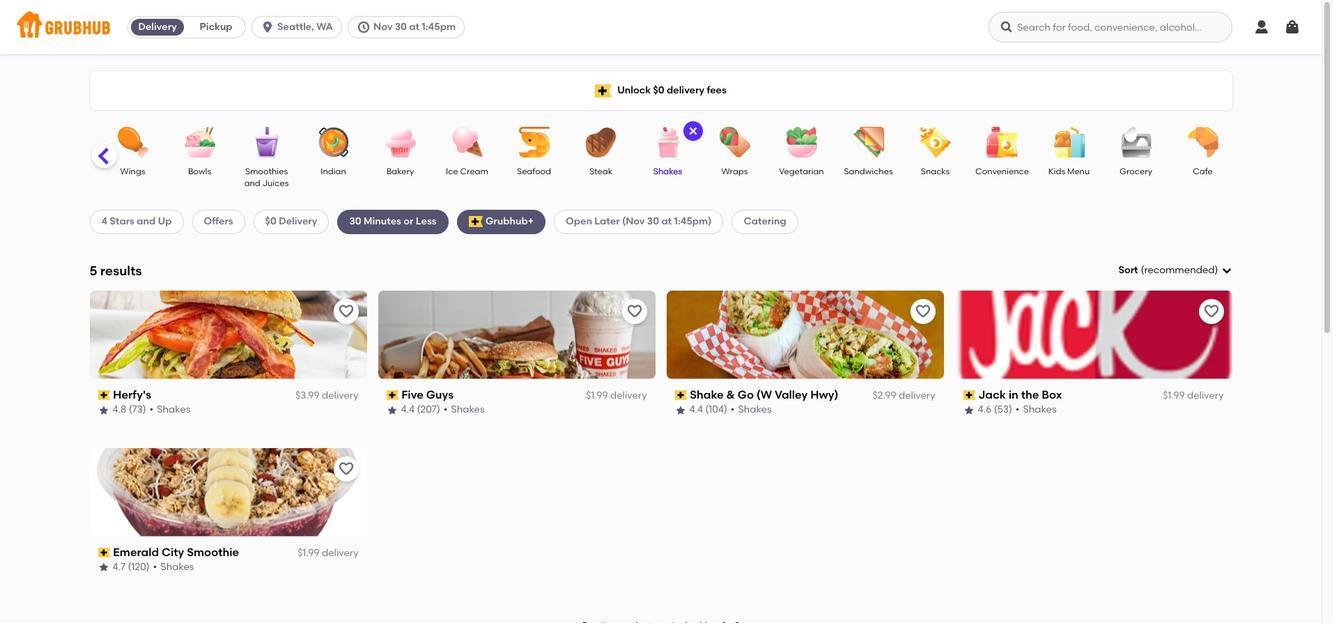 Task type: describe. For each thing, give the bounding box(es) containing it.
(w
[[757, 388, 773, 401]]

convenience image
[[978, 127, 1027, 158]]

valley
[[775, 388, 808, 401]]

1 vertical spatial svg image
[[688, 125, 699, 137]]

• shakes for jack in the box
[[1016, 404, 1057, 416]]

save this restaurant image for five guys
[[626, 303, 643, 320]]

star icon image for emerald city smoothie
[[98, 562, 109, 573]]

none field containing sort
[[1119, 264, 1233, 278]]

$3.99
[[296, 390, 320, 402]]

• for shake & go (w valley hwy)
[[731, 404, 735, 416]]

vegetarian
[[780, 167, 825, 176]]

save this restaurant button for herfy's
[[334, 299, 359, 324]]

wings image
[[108, 127, 157, 158]]

svg image inside nov 30 at 1:45pm button
[[357, 20, 371, 34]]

bakery
[[387, 167, 414, 176]]

in
[[1009, 388, 1019, 401]]

4.8 (73)
[[113, 404, 146, 416]]

svg image inside seattle, wa button
[[261, 20, 275, 34]]

cafe
[[1194, 167, 1214, 176]]

smoothies and juices
[[244, 167, 289, 189]]

save this restaurant image for emerald city smoothie
[[338, 461, 355, 477]]

4.4 for five guys
[[401, 404, 415, 416]]

save this restaurant button for emerald city smoothie
[[334, 456, 359, 482]]

save this restaurant image for jack in the box
[[1204, 303, 1220, 320]]

0 horizontal spatial 30
[[350, 216, 362, 227]]

save this restaurant image for herfy's
[[338, 303, 355, 320]]

cream
[[460, 167, 489, 176]]

save this restaurant image for shake & go (w valley hwy)
[[915, 303, 932, 320]]

• for emerald city smoothie
[[153, 561, 157, 573]]

herfy's logo image
[[90, 291, 367, 379]]

smoothie
[[187, 546, 239, 559]]

grocery image
[[1112, 127, 1161, 158]]

wraps image
[[711, 127, 760, 158]]

$1.99 delivery for five guys
[[586, 390, 647, 402]]

0 vertical spatial $0
[[654, 84, 665, 96]]

city
[[162, 546, 184, 559]]

)
[[1216, 264, 1219, 276]]

delivery for &
[[899, 390, 936, 402]]

emerald
[[113, 546, 159, 559]]

• for jack in the box
[[1016, 404, 1020, 416]]

nov 30 at 1:45pm button
[[348, 16, 471, 38]]

hwy)
[[811, 388, 839, 401]]

unlock $0 delivery fees
[[618, 84, 727, 96]]

star icon image for jack in the box
[[964, 405, 975, 416]]

seattle, wa button
[[252, 16, 348, 38]]

subscription pass image for five guys
[[387, 390, 399, 400]]

delivery inside the "delivery" button
[[138, 21, 177, 33]]

grubhub plus flag logo image for grubhub+
[[469, 216, 483, 228]]

subscription pass image for herfy's
[[98, 390, 110, 400]]

30 inside button
[[395, 21, 407, 33]]

seafood
[[517, 167, 551, 176]]

star icon image for shake & go (w valley hwy)
[[675, 405, 686, 416]]

$2.99 delivery
[[873, 390, 936, 402]]

(nov
[[623, 216, 645, 227]]

• for herfy's
[[150, 404, 154, 416]]

shakes for jack
[[1024, 404, 1057, 416]]

steak image
[[577, 127, 626, 158]]

delivery for in
[[1188, 390, 1225, 402]]

stars
[[110, 216, 135, 227]]

smoothies and juices image
[[242, 127, 291, 158]]

soup image
[[41, 127, 90, 158]]

5
[[90, 263, 97, 279]]

catering
[[744, 216, 787, 227]]

1 horizontal spatial delivery
[[279, 216, 318, 227]]

herfy's
[[113, 388, 151, 401]]

at inside button
[[409, 21, 420, 33]]

(73)
[[129, 404, 146, 416]]

1 vertical spatial and
[[137, 216, 156, 227]]

open
[[566, 216, 593, 227]]

kids menu
[[1049, 167, 1091, 176]]

open later (nov 30 at 1:45pm)
[[566, 216, 712, 227]]

box
[[1042, 388, 1063, 401]]

1:45pm
[[422, 21, 456, 33]]

$1.99 for jack in the box
[[1164, 390, 1186, 402]]

bakery image
[[376, 127, 425, 158]]

fees
[[707, 84, 727, 96]]

sandwiches
[[845, 167, 893, 176]]

Search for food, convenience, alcohol... search field
[[989, 12, 1233, 43]]

5 results
[[90, 263, 142, 279]]

$3.99 delivery
[[296, 390, 359, 402]]

up
[[158, 216, 172, 227]]

seafood image
[[510, 127, 559, 158]]

pickup button
[[187, 16, 245, 38]]

4 stars and up
[[101, 216, 172, 227]]

subscription pass image for jack in the box
[[964, 390, 976, 400]]

juices
[[263, 179, 289, 189]]

offers
[[204, 216, 233, 227]]

jack
[[979, 388, 1007, 401]]

• shakes for shake & go (w valley hwy)
[[731, 404, 772, 416]]

shake & go (w valley hwy) logo image
[[667, 291, 944, 379]]

4.4 for shake & go (w valley hwy)
[[690, 404, 703, 416]]

ice cream
[[446, 167, 489, 176]]

sort ( recommended )
[[1119, 264, 1219, 276]]

$1.99 delivery for emerald city smoothie
[[298, 547, 359, 559]]

4.6
[[978, 404, 992, 416]]

ice
[[446, 167, 458, 176]]

wa
[[317, 21, 333, 33]]

2 horizontal spatial 30
[[648, 216, 660, 227]]

grubhub+
[[486, 216, 534, 227]]

• shakes for emerald city smoothie
[[153, 561, 194, 573]]

4.4 (207)
[[401, 404, 440, 416]]

minutes
[[364, 216, 402, 227]]

shake
[[690, 388, 724, 401]]

wings
[[120, 167, 145, 176]]

$1.99 delivery for jack in the box
[[1164, 390, 1225, 402]]

grocery
[[1120, 167, 1153, 176]]

4.7
[[113, 561, 126, 573]]

the
[[1022, 388, 1040, 401]]



Task type: vqa. For each thing, say whether or not it's contained in the screenshot.


Task type: locate. For each thing, give the bounding box(es) containing it.
jack in the box logo image
[[955, 291, 1233, 379]]

shakes down emerald city smoothie
[[161, 561, 194, 573]]

1 vertical spatial $0
[[265, 216, 277, 227]]

and down smoothies
[[244, 179, 261, 189]]

&
[[727, 388, 735, 401]]

4.7 (120)
[[113, 561, 150, 573]]

convenience
[[976, 167, 1030, 176]]

steak
[[590, 167, 613, 176]]

main navigation navigation
[[0, 0, 1323, 54]]

shakes down the
[[1024, 404, 1057, 416]]

2 4.4 from the left
[[690, 404, 703, 416]]

(
[[1142, 264, 1145, 276]]

delivery left pickup
[[138, 21, 177, 33]]

star icon image for five guys
[[387, 405, 398, 416]]

results
[[100, 263, 142, 279]]

1 horizontal spatial and
[[244, 179, 261, 189]]

2 horizontal spatial $1.99
[[1164, 390, 1186, 402]]

grubhub plus flag logo image left unlock
[[595, 84, 612, 97]]

0 horizontal spatial grubhub plus flag logo image
[[469, 216, 483, 228]]

$0 right unlock
[[654, 84, 665, 96]]

svg image inside main navigation "navigation"
[[1254, 19, 1271, 36]]

1 vertical spatial at
[[662, 216, 672, 227]]

shakes down the guys
[[451, 404, 485, 416]]

or
[[404, 216, 414, 227]]

4 subscription pass image from the left
[[964, 390, 976, 400]]

1 horizontal spatial 4.4
[[690, 404, 703, 416]]

1 vertical spatial delivery
[[279, 216, 318, 227]]

$1.99 for emerald city smoothie
[[298, 547, 320, 559]]

recommended
[[1145, 264, 1216, 276]]

• right (73)
[[150, 404, 154, 416]]

$1.99 delivery
[[586, 390, 647, 402], [1164, 390, 1225, 402], [298, 547, 359, 559]]

4
[[101, 216, 107, 227]]

1 horizontal spatial 30
[[395, 21, 407, 33]]

$0 down juices on the left top of page
[[265, 216, 277, 227]]

nov
[[374, 21, 393, 33]]

snacks
[[922, 167, 950, 176]]

emerald city smoothie
[[113, 546, 239, 559]]

smoothies
[[245, 167, 288, 176]]

jack in the box
[[979, 388, 1063, 401]]

4.6 (53)
[[978, 404, 1013, 416]]

0 horizontal spatial $0
[[265, 216, 277, 227]]

shakes down shakes image
[[654, 167, 683, 176]]

grubhub plus flag logo image
[[595, 84, 612, 97], [469, 216, 483, 228]]

five
[[402, 388, 424, 401]]

save this restaurant button
[[334, 299, 359, 324], [622, 299, 647, 324], [911, 299, 936, 324], [1199, 299, 1225, 324], [334, 456, 359, 482]]

• shakes down city
[[153, 561, 194, 573]]

star icon image
[[98, 405, 109, 416], [387, 405, 398, 416], [675, 405, 686, 416], [964, 405, 975, 416], [98, 562, 109, 573]]

0 horizontal spatial and
[[137, 216, 156, 227]]

star icon image down subscription pass image
[[98, 562, 109, 573]]

save this restaurant button for shake & go (w valley hwy)
[[911, 299, 936, 324]]

at left 1:45pm
[[409, 21, 420, 33]]

indian image
[[309, 127, 358, 158]]

0 horizontal spatial 4.4
[[401, 404, 415, 416]]

shakes image
[[644, 127, 693, 158]]

pickup
[[200, 21, 233, 33]]

1 horizontal spatial grubhub plus flag logo image
[[595, 84, 612, 97]]

1 horizontal spatial $0
[[654, 84, 665, 96]]

0 vertical spatial delivery
[[138, 21, 177, 33]]

shakes down go
[[739, 404, 772, 416]]

save this restaurant button for five guys
[[622, 299, 647, 324]]

emerald city smoothie logo image
[[90, 448, 367, 537]]

0 vertical spatial svg image
[[1254, 19, 1271, 36]]

and inside smoothies and juices
[[244, 179, 261, 189]]

• down '&'
[[731, 404, 735, 416]]

$1.99
[[586, 390, 608, 402], [1164, 390, 1186, 402], [298, 547, 320, 559]]

1 horizontal spatial $1.99
[[586, 390, 608, 402]]

bowls image
[[175, 127, 224, 158]]

star icon image left 4.8 on the left bottom
[[98, 405, 109, 416]]

3 subscription pass image from the left
[[675, 390, 688, 400]]

(104)
[[706, 404, 728, 416]]

4.4 (104)
[[690, 404, 728, 416]]

shakes
[[654, 167, 683, 176], [157, 404, 191, 416], [451, 404, 485, 416], [739, 404, 772, 416], [1024, 404, 1057, 416], [161, 561, 194, 573]]

• down the guys
[[444, 404, 448, 416]]

later
[[595, 216, 620, 227]]

star icon image left the 4.4 (104)
[[675, 405, 686, 416]]

subscription pass image
[[98, 390, 110, 400], [387, 390, 399, 400], [675, 390, 688, 400], [964, 390, 976, 400]]

subscription pass image left 'five'
[[387, 390, 399, 400]]

less
[[416, 216, 437, 227]]

shakes right (73)
[[157, 404, 191, 416]]

sandwiches image
[[845, 127, 893, 158]]

30 minutes or less
[[350, 216, 437, 227]]

• shakes for herfy's
[[150, 404, 191, 416]]

• shakes
[[150, 404, 191, 416], [444, 404, 485, 416], [731, 404, 772, 416], [1016, 404, 1057, 416], [153, 561, 194, 573]]

$0
[[654, 84, 665, 96], [265, 216, 277, 227]]

delivery button
[[128, 16, 187, 38]]

0 horizontal spatial save this restaurant image
[[338, 303, 355, 320]]

menu
[[1068, 167, 1091, 176]]

4.4
[[401, 404, 415, 416], [690, 404, 703, 416]]

go
[[738, 388, 754, 401]]

subscription pass image
[[98, 548, 110, 558]]

delivery down juices on the left top of page
[[279, 216, 318, 227]]

• shakes for five guys
[[444, 404, 485, 416]]

• shakes down the
[[1016, 404, 1057, 416]]

unlock
[[618, 84, 651, 96]]

kids
[[1049, 167, 1066, 176]]

save this restaurant image
[[338, 303, 355, 320], [1204, 303, 1220, 320]]

grubhub plus flag logo image left "grubhub+"
[[469, 216, 483, 228]]

$0 delivery
[[265, 216, 318, 227]]

star icon image left 4.4 (207)
[[387, 405, 398, 416]]

ice cream image
[[443, 127, 492, 158]]

delivery for city
[[322, 547, 359, 559]]

subscription pass image left jack
[[964, 390, 976, 400]]

five guys logo image
[[378, 291, 656, 379]]

1 horizontal spatial at
[[662, 216, 672, 227]]

$1.99 for five guys
[[586, 390, 608, 402]]

0 vertical spatial at
[[409, 21, 420, 33]]

4.4 down shake
[[690, 404, 703, 416]]

delivery
[[667, 84, 705, 96], [322, 390, 359, 402], [611, 390, 647, 402], [899, 390, 936, 402], [1188, 390, 1225, 402], [322, 547, 359, 559]]

None field
[[1119, 264, 1233, 278]]

2 horizontal spatial $1.99 delivery
[[1164, 390, 1225, 402]]

1 horizontal spatial save this restaurant image
[[1204, 303, 1220, 320]]

• shakes down go
[[731, 404, 772, 416]]

svg image
[[1285, 19, 1302, 36], [261, 20, 275, 34], [357, 20, 371, 34], [1000, 20, 1014, 34], [1222, 265, 1233, 276]]

• right (120)
[[153, 561, 157, 573]]

subscription pass image left "herfy's"
[[98, 390, 110, 400]]

kids menu image
[[1045, 127, 1094, 158]]

0 horizontal spatial $1.99 delivery
[[298, 547, 359, 559]]

2 horizontal spatial save this restaurant image
[[915, 303, 932, 320]]

• for five guys
[[444, 404, 448, 416]]

1 horizontal spatial svg image
[[1254, 19, 1271, 36]]

1 horizontal spatial $1.99 delivery
[[586, 390, 647, 402]]

0 horizontal spatial delivery
[[138, 21, 177, 33]]

guys
[[426, 388, 454, 401]]

0 horizontal spatial svg image
[[688, 125, 699, 137]]

1:45pm)
[[675, 216, 712, 227]]

delivery for guys
[[611, 390, 647, 402]]

and left up
[[137, 216, 156, 227]]

shakes for emerald
[[161, 561, 194, 573]]

star icon image for herfy's
[[98, 405, 109, 416]]

0 vertical spatial grubhub plus flag logo image
[[595, 84, 612, 97]]

seattle,
[[278, 21, 314, 33]]

and
[[244, 179, 261, 189], [137, 216, 156, 227]]

indian
[[321, 167, 346, 176]]

• shakes right (73)
[[150, 404, 191, 416]]

save this restaurant button for jack in the box
[[1199, 299, 1225, 324]]

(53)
[[995, 404, 1013, 416]]

save this restaurant image
[[626, 303, 643, 320], [915, 303, 932, 320], [338, 461, 355, 477]]

five guys
[[402, 388, 454, 401]]

seattle, wa
[[278, 21, 333, 33]]

nov 30 at 1:45pm
[[374, 21, 456, 33]]

subscription pass image left shake
[[675, 390, 688, 400]]

4.4 down 'five'
[[401, 404, 415, 416]]

0 horizontal spatial at
[[409, 21, 420, 33]]

(207)
[[417, 404, 440, 416]]

delivery
[[138, 21, 177, 33], [279, 216, 318, 227]]

2 save this restaurant image from the left
[[1204, 303, 1220, 320]]

• shakes down the guys
[[444, 404, 485, 416]]

bowls
[[188, 167, 211, 176]]

• right (53)
[[1016, 404, 1020, 416]]

sort
[[1119, 264, 1139, 276]]

at
[[409, 21, 420, 33], [662, 216, 672, 227]]

at left '1:45pm)'
[[662, 216, 672, 227]]

30 left minutes
[[350, 216, 362, 227]]

1 horizontal spatial save this restaurant image
[[626, 303, 643, 320]]

30 right (nov
[[648, 216, 660, 227]]

svg image
[[1254, 19, 1271, 36], [688, 125, 699, 137]]

30 right nov
[[395, 21, 407, 33]]

shakes for shake
[[739, 404, 772, 416]]

1 vertical spatial grubhub plus flag logo image
[[469, 216, 483, 228]]

1 subscription pass image from the left
[[98, 390, 110, 400]]

0 horizontal spatial $1.99
[[298, 547, 320, 559]]

4.8
[[113, 404, 126, 416]]

1 save this restaurant image from the left
[[338, 303, 355, 320]]

vegetarian image
[[778, 127, 826, 158]]

2 subscription pass image from the left
[[387, 390, 399, 400]]

0 vertical spatial and
[[244, 179, 261, 189]]

wraps
[[722, 167, 748, 176]]

shake & go (w valley hwy)
[[690, 388, 839, 401]]

star icon image left 4.6
[[964, 405, 975, 416]]

30
[[395, 21, 407, 33], [350, 216, 362, 227], [648, 216, 660, 227]]

snacks image
[[912, 127, 960, 158]]

$2.99
[[873, 390, 897, 402]]

0 horizontal spatial save this restaurant image
[[338, 461, 355, 477]]

subscription pass image for shake & go (w valley hwy)
[[675, 390, 688, 400]]

•
[[150, 404, 154, 416], [444, 404, 448, 416], [731, 404, 735, 416], [1016, 404, 1020, 416], [153, 561, 157, 573]]

1 4.4 from the left
[[401, 404, 415, 416]]

shakes for five
[[451, 404, 485, 416]]

cafe image
[[1179, 127, 1228, 158]]

(120)
[[128, 561, 150, 573]]

grubhub plus flag logo image for unlock $0 delivery fees
[[595, 84, 612, 97]]



